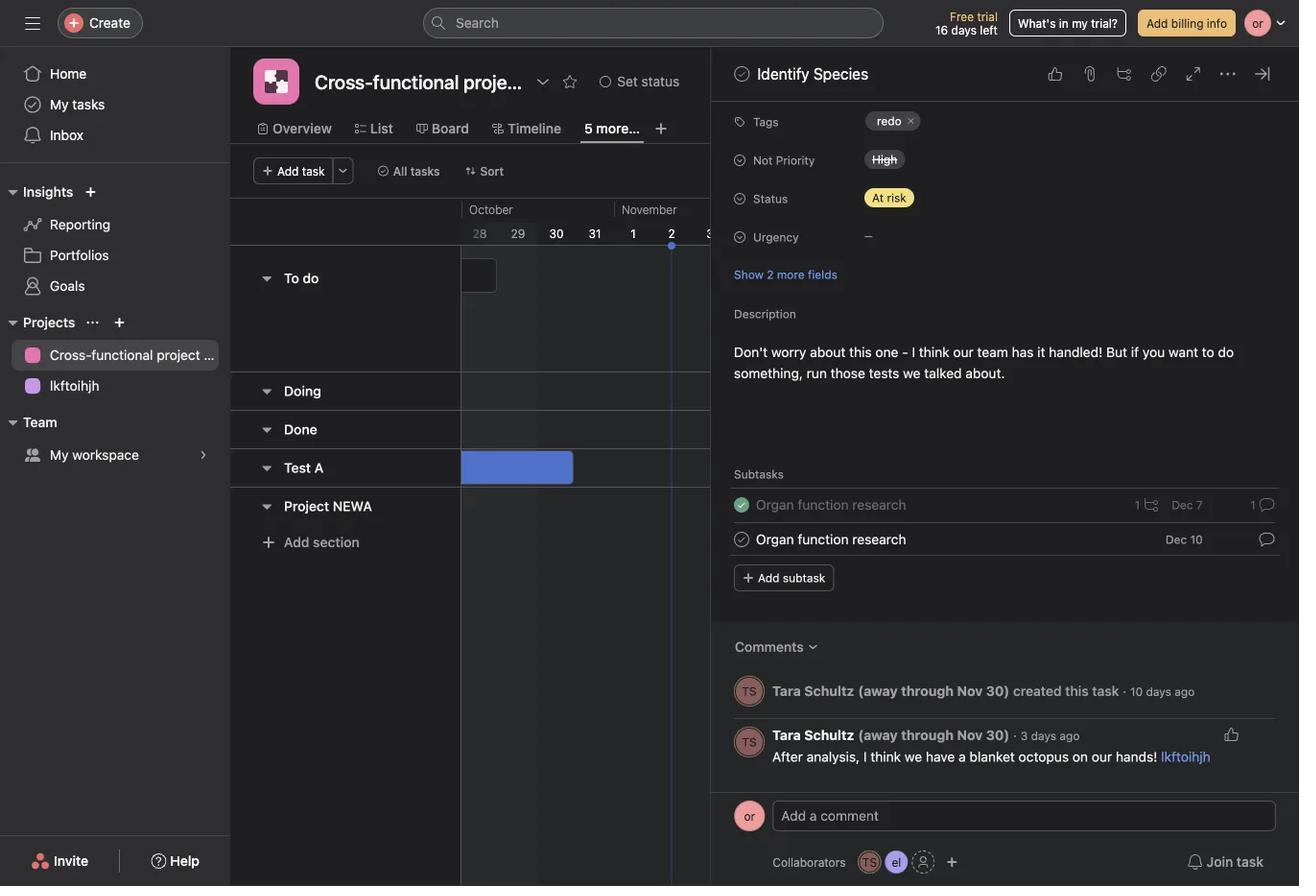 Task type: vqa. For each thing, say whether or not it's contained in the screenshot.
rightmost lkftoihjh
yes



Task type: locate. For each thing, give the bounding box(es) containing it.
1 horizontal spatial 10
[[1191, 533, 1204, 547]]

0 vertical spatial cross-
[[315, 70, 373, 93]]

0 vertical spatial ts
[[743, 685, 757, 698]]

1 vertical spatial (away
[[859, 728, 899, 744]]

functional inside projects element
[[92, 347, 153, 363]]

lkftoihjh
[[50, 378, 99, 394], [1162, 749, 1211, 765]]

0 vertical spatial tasks
[[72, 96, 105, 112]]

30) for ·
[[987, 728, 1010, 744]]

1 vertical spatial days
[[1147, 685, 1172, 699]]

2 completed checkbox from the top
[[731, 494, 754, 517]]

cross-
[[315, 70, 373, 93], [50, 347, 92, 363]]

0 vertical spatial nov
[[958, 683, 984, 699]]

i right the analysis,
[[864, 749, 868, 765]]

after
[[773, 749, 804, 765]]

reporting
[[50, 216, 111, 232]]

1 vertical spatial 2
[[768, 268, 774, 282]]

0 horizontal spatial lkftoihjh
[[50, 378, 99, 394]]

status
[[642, 73, 680, 89]]

0 horizontal spatial task
[[302, 164, 325, 178]]

lkftoihjh link down cross-functional project plan
[[12, 371, 219, 401]]

1 horizontal spatial days
[[1032, 730, 1057, 743]]

free
[[950, 10, 974, 23]]

add for add section
[[284, 534, 310, 550]]

1 vertical spatial think
[[871, 749, 902, 765]]

those
[[831, 366, 866, 382]]

days inside tara schultz (away through nov 30) created this task · 10 days ago
[[1147, 685, 1172, 699]]

sort button
[[456, 157, 513, 184]]

0 horizontal spatial think
[[871, 749, 902, 765]]

2 (away from the top
[[859, 728, 899, 744]]

tasks right the all
[[411, 164, 440, 178]]

2 vertical spatial completed checkbox
[[731, 528, 754, 552]]

2 vertical spatial ts
[[863, 855, 877, 869]]

1 task name text field from the top
[[757, 495, 907, 516]]

0 horizontal spatial tasks
[[72, 96, 105, 112]]

show
[[735, 268, 764, 282]]

at
[[873, 192, 885, 205]]

28
[[473, 227, 487, 240]]

0 vertical spatial completed checkbox
[[731, 62, 754, 85]]

completed checkbox up add subtask button
[[731, 528, 754, 552]]

subtasks
[[735, 468, 784, 481]]

(away up tara schultz (away through nov 30) · 3 days ago
[[859, 683, 899, 699]]

2 tara schultz link from the top
[[773, 728, 855, 744]]

0 vertical spatial lkftoihjh link
[[12, 371, 219, 401]]

projects
[[23, 314, 75, 330]]

this up those
[[850, 345, 873, 360]]

add left the subtask
[[759, 572, 780, 585]]

dec left 7 on the bottom of page
[[1173, 499, 1194, 512]]

or button
[[735, 801, 765, 831]]

0 vertical spatial 30)
[[987, 683, 1010, 699]]

0 vertical spatial ·
[[1124, 683, 1128, 699]]

days up "octopus"
[[1032, 730, 1057, 743]]

identify species dialog
[[712, 0, 1300, 886]]

my workspace
[[50, 447, 139, 463]]

0 vertical spatial ts button
[[735, 676, 765, 707]]

comments button
[[723, 630, 832, 665]]

tara schultz link for ·
[[773, 728, 855, 744]]

do right "to"
[[303, 270, 319, 286]]

1 vertical spatial lkftoihjh
[[1162, 749, 1211, 765]]

functional down new project or portfolio icon
[[92, 347, 153, 363]]

2 vertical spatial days
[[1032, 730, 1057, 743]]

add subtask
[[759, 572, 826, 585]]

november
[[622, 203, 677, 216]]

goals
[[50, 278, 85, 294]]

my down team
[[50, 447, 69, 463]]

through for ·
[[902, 728, 955, 744]]

my
[[1072, 16, 1088, 30]]

add down overview link
[[277, 164, 299, 178]]

copy task link image
[[1152, 66, 1167, 82]]

2 vertical spatial completed image
[[731, 528, 754, 552]]

think inside don't worry about this one - i think our team has it handled! but if you want to do something, run those tests we talked about.
[[920, 345, 950, 360]]

1 vertical spatial dec
[[1167, 533, 1188, 547]]

0 vertical spatial think
[[920, 345, 950, 360]]

1 vertical spatial tara
[[773, 728, 802, 744]]

completed image down subtasks
[[731, 494, 754, 517]]

collapse task list for the section test a image
[[259, 460, 275, 476]]

want
[[1170, 345, 1199, 360]]

task inside the join task button
[[1237, 854, 1264, 870]]

1 horizontal spatial lkftoihjh
[[1162, 749, 1211, 765]]

talked
[[925, 366, 963, 382]]

0 horizontal spatial 3
[[707, 227, 714, 240]]

3 left the urgency
[[707, 227, 714, 240]]

status
[[754, 192, 789, 206]]

2 nov from the top
[[958, 728, 984, 744]]

through
[[902, 683, 955, 699], [902, 728, 955, 744]]

1 vertical spatial cross-
[[50, 347, 92, 363]]

add down project on the bottom left
[[284, 534, 310, 550]]

ago inside tara schultz (away through nov 30) · 3 days ago
[[1061, 730, 1081, 743]]

1 tara from the top
[[773, 683, 802, 699]]

at risk
[[873, 192, 907, 205]]

cross- for cross-functional project plan
[[50, 347, 92, 363]]

completed image
[[731, 62, 754, 85], [731, 494, 754, 517], [731, 528, 754, 552]]

1 tara schultz link from the top
[[773, 683, 855, 699]]

task right created
[[1093, 683, 1120, 699]]

completed checkbox down subtasks
[[731, 494, 754, 517]]

more actions for this task image
[[1221, 66, 1236, 82]]

tests
[[870, 366, 900, 382]]

our right on
[[1093, 749, 1113, 765]]

lkftoihjh up team
[[50, 378, 99, 394]]

2 through from the top
[[902, 728, 955, 744]]

16
[[936, 23, 949, 36]]

10
[[1191, 533, 1204, 547], [1131, 685, 1144, 699]]

0 comments. click to go to subtask details and comments image
[[1260, 532, 1276, 548]]

add for add billing info
[[1147, 16, 1169, 30]]

invite button
[[18, 844, 101, 878]]

0 horizontal spatial 1 link
[[1131, 496, 1165, 515]]

collapse task list for the section done image
[[259, 422, 275, 437]]

this right created
[[1066, 683, 1090, 699]]

31
[[589, 227, 601, 240]]

ago inside tara schultz (away through nov 30) created this task · 10 days ago
[[1176, 685, 1196, 699]]

0 vertical spatial this
[[850, 345, 873, 360]]

0 vertical spatial tara
[[773, 683, 802, 699]]

0 vertical spatial tara schultz link
[[773, 683, 855, 699]]

through up have
[[902, 728, 955, 744]]

Task Name text field
[[757, 495, 907, 516], [757, 529, 907, 551]]

1 vertical spatial completed checkbox
[[731, 494, 754, 517]]

lkftoihjh inside projects element
[[50, 378, 99, 394]]

add tab image
[[654, 121, 669, 136]]

team
[[23, 414, 57, 430]]

1 vertical spatial 3
[[1021, 730, 1029, 743]]

tasks down home
[[72, 96, 105, 112]]

our up talked
[[954, 345, 974, 360]]

1 vertical spatial ts
[[743, 736, 757, 749]]

project newa button
[[284, 489, 372, 524]]

1 through from the top
[[902, 683, 955, 699]]

add subtask image
[[1117, 66, 1133, 82]]

1 vertical spatial this
[[1066, 683, 1090, 699]]

1 horizontal spatial our
[[1093, 749, 1113, 765]]

tara schultz (away through nov 30) created this task · 10 days ago
[[773, 683, 1196, 699]]

0 vertical spatial do
[[303, 270, 319, 286]]

(away for created
[[859, 683, 899, 699]]

1 my from the top
[[50, 96, 69, 112]]

0 vertical spatial dec
[[1173, 499, 1194, 512]]

completed image left identify
[[731, 62, 754, 85]]

we
[[904, 366, 921, 382], [905, 749, 923, 765]]

3 up "octopus"
[[1021, 730, 1029, 743]]

1 vertical spatial functional
[[92, 347, 153, 363]]

nov up a
[[958, 728, 984, 744]]

completed checkbox left identify
[[731, 62, 754, 85]]

task left more actions icon on the left of page
[[302, 164, 325, 178]]

one
[[876, 345, 899, 360]]

dec 7
[[1173, 499, 1204, 512]]

at risk button
[[858, 185, 973, 212]]

0 vertical spatial task name text field
[[757, 495, 907, 516]]

functional for project plan
[[373, 70, 459, 93]]

collapse task list for the section to do image
[[259, 271, 275, 286]]

2 vertical spatial task
[[1237, 854, 1264, 870]]

0 vertical spatial i
[[913, 345, 916, 360]]

my
[[50, 96, 69, 112], [50, 447, 69, 463]]

1 completed image from the top
[[731, 62, 754, 85]]

tara schultz link down comments dropdown button at right
[[773, 683, 855, 699]]

1 vertical spatial do
[[1219, 345, 1235, 360]]

have
[[927, 749, 956, 765]]

3 completed image from the top
[[731, 528, 754, 552]]

ts left after
[[743, 736, 757, 749]]

add inside 'button'
[[1147, 16, 1169, 30]]

1 vertical spatial lkftoihjh link
[[1162, 749, 1211, 765]]

1 vertical spatial we
[[905, 749, 923, 765]]

add billing info
[[1147, 16, 1228, 30]]

1 vertical spatial through
[[902, 728, 955, 744]]

2 schultz from the top
[[805, 728, 855, 744]]

lkftoihjh link right hands!
[[1162, 749, 1211, 765]]

1 link left "dec 7" at bottom right
[[1131, 496, 1165, 515]]

ts left el button
[[863, 855, 877, 869]]

0 vertical spatial (away
[[859, 683, 899, 699]]

tara down comments dropdown button at right
[[773, 683, 802, 699]]

2 task name text field from the top
[[757, 529, 907, 551]]

we down tara schultz (away through nov 30) · 3 days ago
[[905, 749, 923, 765]]

through for created
[[902, 683, 955, 699]]

1 nov from the top
[[958, 683, 984, 699]]

1 horizontal spatial lkftoihjh link
[[1162, 749, 1211, 765]]

task right 'join'
[[1237, 854, 1264, 870]]

in
[[1060, 16, 1069, 30]]

home
[[50, 66, 87, 82]]

dec 10
[[1167, 533, 1204, 547]]

cross- up list link
[[315, 70, 373, 93]]

0 vertical spatial ago
[[1176, 685, 1196, 699]]

1 horizontal spatial i
[[913, 345, 916, 360]]

but
[[1107, 345, 1128, 360]]

1 vertical spatial 30)
[[987, 728, 1010, 744]]

dec for dec 10
[[1167, 533, 1188, 547]]

days right 16 at the right top of page
[[952, 23, 977, 36]]

collapse task list for the section doing image
[[259, 384, 275, 399]]

1 horizontal spatial think
[[920, 345, 950, 360]]

0 horizontal spatial ago
[[1061, 730, 1081, 743]]

·
[[1124, 683, 1128, 699], [1014, 728, 1018, 744]]

2 completed image from the top
[[731, 494, 754, 517]]

10 up hands!
[[1131, 685, 1144, 699]]

2 horizontal spatial task
[[1237, 854, 1264, 870]]

1 horizontal spatial do
[[1219, 345, 1235, 360]]

info
[[1208, 16, 1228, 30]]

project
[[284, 498, 329, 514]]

2 left more
[[768, 268, 774, 282]]

ts button down comments
[[735, 676, 765, 707]]

functional
[[373, 70, 459, 93], [92, 347, 153, 363]]

tara schultz link for created
[[773, 683, 855, 699]]

1 horizontal spatial ago
[[1176, 685, 1196, 699]]

hide sidebar image
[[25, 15, 40, 31]]

2 tara from the top
[[773, 728, 802, 744]]

show options, current sort, top image
[[87, 317, 98, 328]]

identify species
[[758, 65, 869, 83]]

ts down comments
[[743, 685, 757, 698]]

30) left created
[[987, 683, 1010, 699]]

0 vertical spatial schultz
[[805, 683, 855, 699]]

0 horizontal spatial 10
[[1131, 685, 1144, 699]]

new project or portfolio image
[[114, 317, 125, 328]]

dec for dec 7
[[1173, 499, 1194, 512]]

global element
[[0, 47, 230, 162]]

add inside main content
[[759, 572, 780, 585]]

task inside add task button
[[302, 164, 325, 178]]

0 vertical spatial 2
[[669, 227, 675, 240]]

10 inside tara schultz (away through nov 30) created this task · 10 days ago
[[1131, 685, 1144, 699]]

blanket
[[970, 749, 1016, 765]]

what's in my trial? button
[[1010, 10, 1127, 36]]

add task
[[277, 164, 325, 178]]

collapse task list for the section project newa image
[[259, 499, 275, 514]]

1 (away from the top
[[859, 683, 899, 699]]

task name text field for 1st completed checkbox from the bottom
[[757, 529, 907, 551]]

my up inbox
[[50, 96, 69, 112]]

add inside "button"
[[284, 534, 310, 550]]

0 vertical spatial our
[[954, 345, 974, 360]]

section
[[313, 534, 360, 550]]

home link
[[12, 59, 219, 89]]

this inside don't worry about this one - i think our team has it handled! but if you want to do something, run those tests we talked about.
[[850, 345, 873, 360]]

cross- inside projects element
[[50, 347, 92, 363]]

0 horizontal spatial this
[[850, 345, 873, 360]]

nov up tara schultz (away through nov 30) · 3 days ago
[[958, 683, 984, 699]]

we inside don't worry about this one - i think our team has it handled! but if you want to do something, run those tests we talked about.
[[904, 366, 921, 382]]

functional for project
[[92, 347, 153, 363]]

0 horizontal spatial our
[[954, 345, 974, 360]]

1 schultz from the top
[[805, 683, 855, 699]]

(away
[[859, 683, 899, 699], [859, 728, 899, 744]]

this
[[850, 345, 873, 360], [1066, 683, 1090, 699]]

el
[[892, 855, 902, 869]]

add or remove collaborators image
[[947, 856, 958, 868]]

task name text field for second completed checkbox
[[757, 495, 907, 516]]

ts button left after
[[735, 727, 765, 758]]

1 link up 0 comments. click to go to subtask details and comments image
[[1246, 492, 1292, 519]]

2 down november
[[669, 227, 675, 240]]

0 horizontal spatial 2
[[669, 227, 675, 240]]

schultz for created
[[805, 683, 855, 699]]

1 30) from the top
[[987, 683, 1010, 699]]

full screen image
[[1187, 66, 1202, 82]]

functional up board link
[[373, 70, 459, 93]]

1 vertical spatial nov
[[958, 728, 984, 744]]

completed image for 1st completed checkbox from the bottom
[[731, 528, 754, 552]]

cross-functional project plan
[[315, 70, 566, 93]]

test
[[284, 460, 311, 476]]

lkftoihjh right hands!
[[1162, 749, 1211, 765]]

analysis,
[[807, 749, 861, 765]]

don't worry about this one - i think our team has it handled! but if you want to do something, run those tests we talked about.
[[735, 345, 1239, 382]]

tara up after
[[773, 728, 802, 744]]

1 vertical spatial 10
[[1131, 685, 1144, 699]]

0 vertical spatial through
[[902, 683, 955, 699]]

0 horizontal spatial functional
[[92, 347, 153, 363]]

our inside don't worry about this one - i think our team has it handled! but if you want to do something, run those tests we talked about.
[[954, 345, 974, 360]]

our
[[954, 345, 974, 360], [1093, 749, 1113, 765]]

more actions image
[[338, 165, 349, 177]]

tasks inside dropdown button
[[411, 164, 440, 178]]

1 right 7 on the bottom of page
[[1251, 499, 1257, 512]]

add for add task
[[277, 164, 299, 178]]

i right '-'
[[913, 345, 916, 360]]

think down tara schultz (away through nov 30) · 3 days ago
[[871, 749, 902, 765]]

Completed checkbox
[[731, 62, 754, 85], [731, 494, 754, 517], [731, 528, 754, 552]]

add left the billing
[[1147, 16, 1169, 30]]

set
[[617, 73, 638, 89]]

test a button
[[284, 451, 324, 485]]

my inside teams element
[[50, 447, 69, 463]]

tasks inside global element
[[72, 96, 105, 112]]

30) up blanket
[[987, 728, 1010, 744]]

more
[[778, 268, 805, 282]]

days up hands!
[[1147, 685, 1172, 699]]

1 vertical spatial completed image
[[731, 494, 754, 517]]

do right to
[[1219, 345, 1235, 360]]

1 left "dec 7" at bottom right
[[1136, 499, 1141, 512]]

2
[[669, 227, 675, 240], [768, 268, 774, 282]]

through up tara schultz (away through nov 30) · 3 days ago
[[902, 683, 955, 699]]

workspace
[[72, 447, 139, 463]]

timeline link
[[492, 118, 562, 139]]

10 down 7 on the bottom of page
[[1191, 533, 1204, 547]]

1 horizontal spatial tasks
[[411, 164, 440, 178]]

1 down november
[[631, 227, 636, 240]]

1 horizontal spatial task
[[1093, 683, 1120, 699]]

0 horizontal spatial days
[[952, 23, 977, 36]]

trial?
[[1092, 16, 1118, 30]]

my inside global element
[[50, 96, 69, 112]]

0 horizontal spatial cross-
[[50, 347, 92, 363]]

set status
[[617, 73, 680, 89]]

i inside don't worry about this one - i think our team has it handled! but if you want to do something, run those tests we talked about.
[[913, 345, 916, 360]]

0 horizontal spatial i
[[864, 749, 868, 765]]

ts for top the ts button
[[743, 685, 757, 698]]

do
[[303, 270, 319, 286], [1219, 345, 1235, 360]]

we down '-'
[[904, 366, 921, 382]]

1 vertical spatial tara schultz link
[[773, 728, 855, 744]]

join task button
[[1176, 845, 1277, 879]]

0 vertical spatial my
[[50, 96, 69, 112]]

1 horizontal spatial 2
[[768, 268, 774, 282]]

· up hands!
[[1124, 683, 1128, 699]]

insights element
[[0, 175, 230, 305]]

0 vertical spatial completed image
[[731, 62, 754, 85]]

-
[[903, 345, 909, 360]]

dec down dec 7 button
[[1167, 533, 1188, 547]]

0 vertical spatial task
[[302, 164, 325, 178]]

1 vertical spatial task name text field
[[757, 529, 907, 551]]

completed image up add subtask button
[[731, 528, 754, 552]]

insights
[[23, 184, 73, 200]]

cross- down show options, current sort, top image
[[50, 347, 92, 363]]

fields
[[809, 268, 838, 282]]

search list box
[[423, 8, 884, 38]]

1 vertical spatial task
[[1093, 683, 1120, 699]]

nov for ·
[[958, 728, 984, 744]]

do inside to do button
[[303, 270, 319, 286]]

think up talked
[[920, 345, 950, 360]]

create button
[[58, 8, 143, 38]]

2 my from the top
[[50, 447, 69, 463]]

· up blanket
[[1014, 728, 1018, 744]]

0 vertical spatial we
[[904, 366, 921, 382]]

0 vertical spatial days
[[952, 23, 977, 36]]

0 vertical spatial 3
[[707, 227, 714, 240]]

1 horizontal spatial functional
[[373, 70, 459, 93]]

(away up the analysis,
[[859, 728, 899, 744]]

tara schultz link up the analysis,
[[773, 728, 855, 744]]

1 vertical spatial my
[[50, 447, 69, 463]]

insights button
[[0, 180, 73, 204]]

add billing info button
[[1138, 10, 1236, 36]]

ts button left el button
[[859, 851, 882, 874]]

main content
[[712, 0, 1300, 792]]

dec
[[1173, 499, 1194, 512], [1167, 533, 1188, 547]]

1 vertical spatial ago
[[1061, 730, 1081, 743]]

2 30) from the top
[[987, 728, 1010, 744]]



Task type: describe. For each thing, give the bounding box(es) containing it.
task for join task
[[1237, 854, 1264, 870]]

5 more… button
[[585, 118, 640, 139]]

show 2 more fields
[[735, 268, 838, 282]]

tags
[[754, 116, 779, 129]]

projects element
[[0, 305, 230, 405]]

plan
[[204, 347, 230, 363]]

project newa
[[284, 498, 372, 514]]

add to starred image
[[563, 74, 578, 89]]

1 completed checkbox from the top
[[731, 62, 754, 85]]

dec 7 button
[[1173, 499, 1204, 512]]

timeline
[[508, 120, 562, 136]]

add section button
[[253, 525, 367, 560]]

team button
[[0, 411, 57, 434]]

something,
[[735, 366, 804, 382]]

list
[[370, 120, 393, 136]]

dec 10 button
[[1167, 533, 1204, 547]]

urgency
[[754, 231, 800, 244]]

to do
[[284, 270, 319, 286]]

30) for created
[[987, 683, 1010, 699]]

show 2 more fields button
[[735, 266, 838, 284]]

test a
[[284, 460, 324, 476]]

1 vertical spatial ts button
[[735, 727, 765, 758]]

0 vertical spatial 10
[[1191, 533, 1204, 547]]

main content containing don't worry about this one - i think our team has it handled! but if you want to do something, run those tests we talked about.
[[712, 0, 1300, 792]]

you
[[1143, 345, 1166, 360]]

my workspace link
[[12, 440, 219, 470]]

all tasks button
[[369, 157, 449, 184]]

tara for ·
[[773, 728, 802, 744]]

my for my workspace
[[50, 447, 69, 463]]

0 likes. click to like this task image
[[1225, 727, 1240, 743]]

don't
[[735, 345, 768, 360]]

or
[[744, 809, 756, 823]]

completed image for second completed checkbox
[[731, 494, 754, 517]]

trial
[[978, 10, 998, 23]]

subtask
[[783, 572, 826, 585]]

project
[[157, 347, 200, 363]]

sort
[[480, 164, 504, 178]]

ts for the ts button to the middle
[[743, 736, 757, 749]]

all tasks
[[393, 164, 440, 178]]

add for add subtask
[[759, 572, 780, 585]]

projects button
[[0, 311, 75, 334]]

handled!
[[1050, 345, 1104, 360]]

doing
[[284, 383, 321, 399]]

(away for ·
[[859, 728, 899, 744]]

do inside don't worry about this one - i think our team has it handled! but if you want to do something, run those tests we talked about.
[[1219, 345, 1235, 360]]

0 horizontal spatial lkftoihjh link
[[12, 371, 219, 401]]

comments
[[736, 639, 804, 655]]

— button
[[858, 223, 973, 250]]

cross- for cross-functional project plan
[[315, 70, 373, 93]]

puzzle image
[[265, 70, 288, 93]]

1 horizontal spatial this
[[1066, 683, 1090, 699]]

board
[[432, 120, 469, 136]]

lkftoihjh inside main content
[[1162, 749, 1211, 765]]

days inside free trial 16 days left
[[952, 23, 977, 36]]

tasks for my tasks
[[72, 96, 105, 112]]

high
[[873, 153, 898, 167]]

help button
[[139, 844, 212, 878]]

a
[[315, 460, 324, 476]]

nov for created
[[958, 683, 984, 699]]

more…
[[596, 120, 640, 136]]

set status button
[[592, 68, 689, 95]]

1 vertical spatial our
[[1093, 749, 1113, 765]]

show options image
[[1258, 729, 1269, 741]]

my for my tasks
[[50, 96, 69, 112]]

team
[[978, 345, 1009, 360]]

high button
[[858, 146, 973, 173]]

3 completed checkbox from the top
[[731, 528, 754, 552]]

run
[[807, 366, 828, 382]]

to
[[284, 270, 299, 286]]

close details image
[[1256, 66, 1271, 82]]

1 horizontal spatial 1
[[1136, 499, 1141, 512]]

1 vertical spatial i
[[864, 749, 868, 765]]

doing button
[[284, 374, 321, 408]]

my tasks
[[50, 96, 105, 112]]

cross-functional project plan
[[50, 347, 230, 363]]

tara schultz (away through nov 30) · 3 days ago
[[773, 728, 1081, 744]]

attachments: add a file to this task, identify species image
[[1083, 66, 1098, 82]]

left
[[980, 23, 998, 36]]

0 likes. click to like this task image
[[1048, 66, 1064, 82]]

remove image
[[906, 116, 918, 127]]

task for add task
[[302, 164, 325, 178]]

search button
[[423, 8, 884, 38]]

add task button
[[253, 157, 334, 184]]

2 horizontal spatial 1
[[1251, 499, 1257, 512]]

1 vertical spatial ·
[[1014, 728, 1018, 744]]

2 vertical spatial ts button
[[859, 851, 882, 874]]

to
[[1203, 345, 1215, 360]]

new image
[[85, 186, 96, 198]]

create
[[89, 15, 131, 31]]

inbox link
[[12, 120, 219, 151]]

what's in my trial?
[[1018, 16, 1118, 30]]

tasks for all tasks
[[411, 164, 440, 178]]

2 inside show 2 more fields button
[[768, 268, 774, 282]]

show options image
[[536, 74, 551, 89]]

add section
[[284, 534, 360, 550]]

1 horizontal spatial 1 link
[[1246, 492, 1292, 519]]

3 inside tara schultz (away through nov 30) · 3 days ago
[[1021, 730, 1029, 743]]

—
[[865, 231, 874, 242]]

completed image for 1st completed checkbox from the top
[[731, 62, 754, 85]]

if
[[1132, 345, 1140, 360]]

1 horizontal spatial ·
[[1124, 683, 1128, 699]]

redo link
[[866, 112, 922, 131]]

risk
[[888, 192, 907, 205]]

schultz for ·
[[805, 728, 855, 744]]

ts for the bottommost the ts button
[[863, 855, 877, 869]]

cross-functional project plan link
[[12, 340, 230, 371]]

task inside main content
[[1093, 683, 1120, 699]]

it
[[1038, 345, 1046, 360]]

el button
[[886, 851, 909, 874]]

teams element
[[0, 405, 230, 474]]

on
[[1073, 749, 1089, 765]]

see details, my workspace image
[[198, 449, 209, 461]]

list link
[[355, 118, 393, 139]]

days inside tara schultz (away through nov 30) · 3 days ago
[[1032, 730, 1057, 743]]

created
[[1014, 683, 1063, 699]]

30
[[550, 227, 564, 240]]

tara for created
[[773, 683, 802, 699]]

inbox
[[50, 127, 84, 143]]

not
[[754, 154, 773, 168]]

0 horizontal spatial 1
[[631, 227, 636, 240]]

description
[[735, 308, 797, 321]]

newa
[[333, 498, 372, 514]]

board link
[[416, 118, 469, 139]]

5
[[585, 120, 593, 136]]



